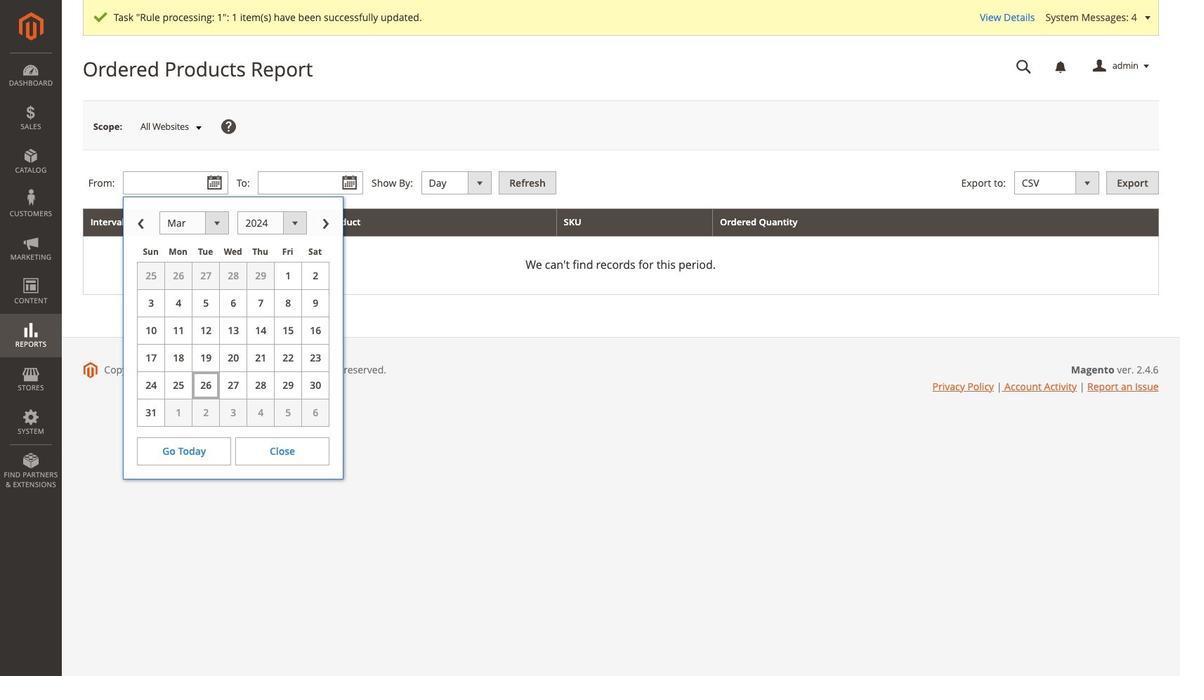 Task type: describe. For each thing, give the bounding box(es) containing it.
magento admin panel image
[[19, 12, 43, 41]]



Task type: locate. For each thing, give the bounding box(es) containing it.
None text field
[[1007, 54, 1042, 79], [123, 172, 229, 195], [1007, 54, 1042, 79], [123, 172, 229, 195]]

None text field
[[258, 172, 364, 195]]

menu bar
[[0, 53, 62, 497]]



